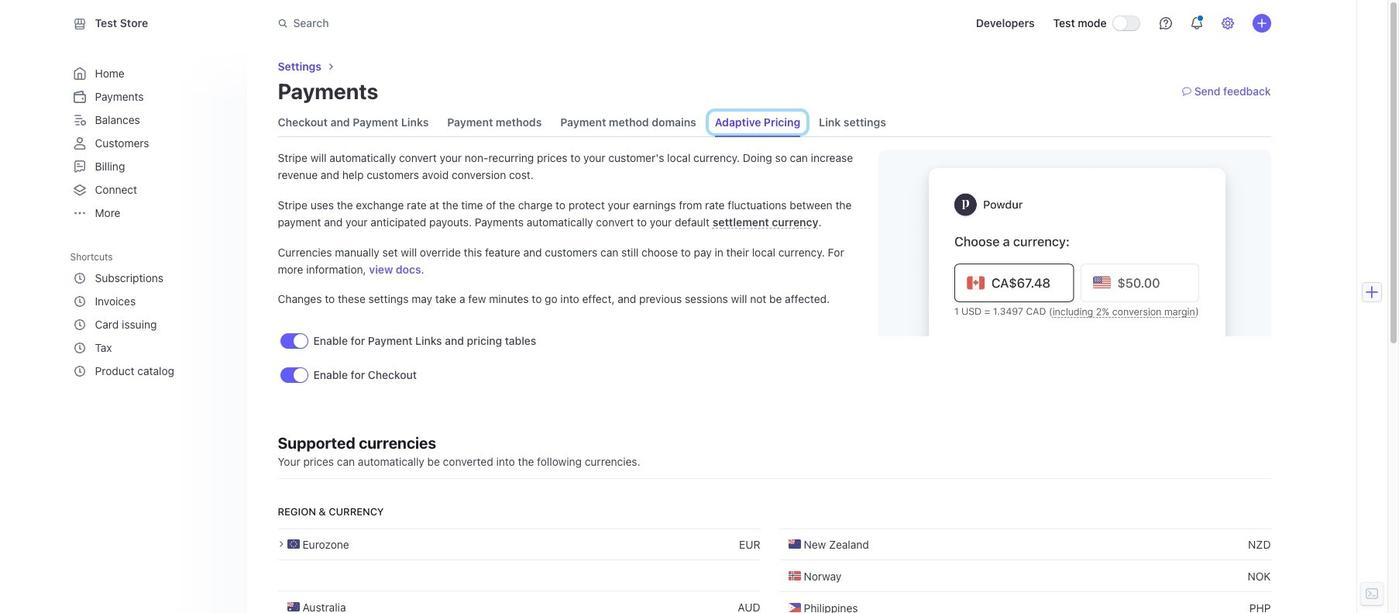 Task type: locate. For each thing, give the bounding box(es) containing it.
au image
[[287, 601, 300, 613]]

no image
[[789, 570, 801, 582]]

help image
[[1160, 17, 1172, 29]]

tab list
[[278, 109, 887, 136]]

ph image
[[789, 602, 801, 613]]

nz image
[[789, 538, 801, 551]]

manage shortcuts image
[[219, 252, 228, 261]]

eu image
[[287, 538, 300, 551]]

shortcuts element
[[70, 246, 234, 383], [70, 267, 231, 383]]

None search field
[[269, 9, 706, 38]]

settings image
[[1222, 17, 1234, 29]]

2 shortcuts element from the top
[[70, 267, 231, 383]]



Task type: vqa. For each thing, say whether or not it's contained in the screenshot.
'tab list'
yes



Task type: describe. For each thing, give the bounding box(es) containing it.
a customer in canada views a price localized from usd to cad image
[[879, 150, 1272, 336]]

core navigation links element
[[70, 62, 231, 225]]

Test mode checkbox
[[1114, 16, 1140, 30]]

notifications image
[[1191, 17, 1203, 29]]

1 shortcuts element from the top
[[70, 246, 234, 383]]

Search text field
[[269, 9, 706, 38]]



